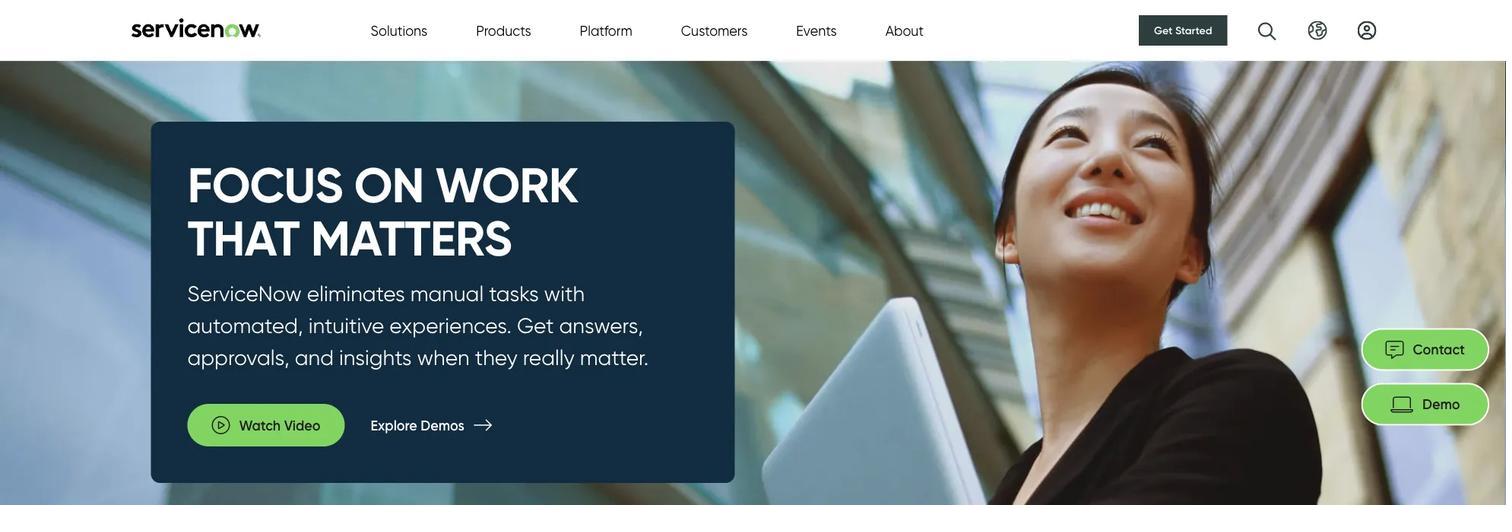 Task type: locate. For each thing, give the bounding box(es) containing it.
products
[[476, 22, 531, 39]]

products button
[[476, 20, 531, 41]]

events
[[797, 22, 837, 39]]

solutions button
[[371, 20, 428, 41]]

about button
[[886, 20, 924, 41]]

customers button
[[681, 20, 748, 41]]



Task type: vqa. For each thing, say whether or not it's contained in the screenshot.
right Read
no



Task type: describe. For each thing, give the bounding box(es) containing it.
solutions
[[371, 22, 428, 39]]

go to servicenow account image
[[1358, 21, 1377, 40]]

about
[[886, 22, 924, 39]]

get started link
[[1140, 15, 1228, 46]]

platform
[[580, 22, 633, 39]]

servicenow image
[[130, 18, 263, 38]]

platform button
[[580, 20, 633, 41]]

started
[[1176, 24, 1213, 37]]

get started
[[1155, 24, 1213, 37]]

get
[[1155, 24, 1173, 37]]

events button
[[797, 20, 837, 41]]

customers
[[681, 22, 748, 39]]



